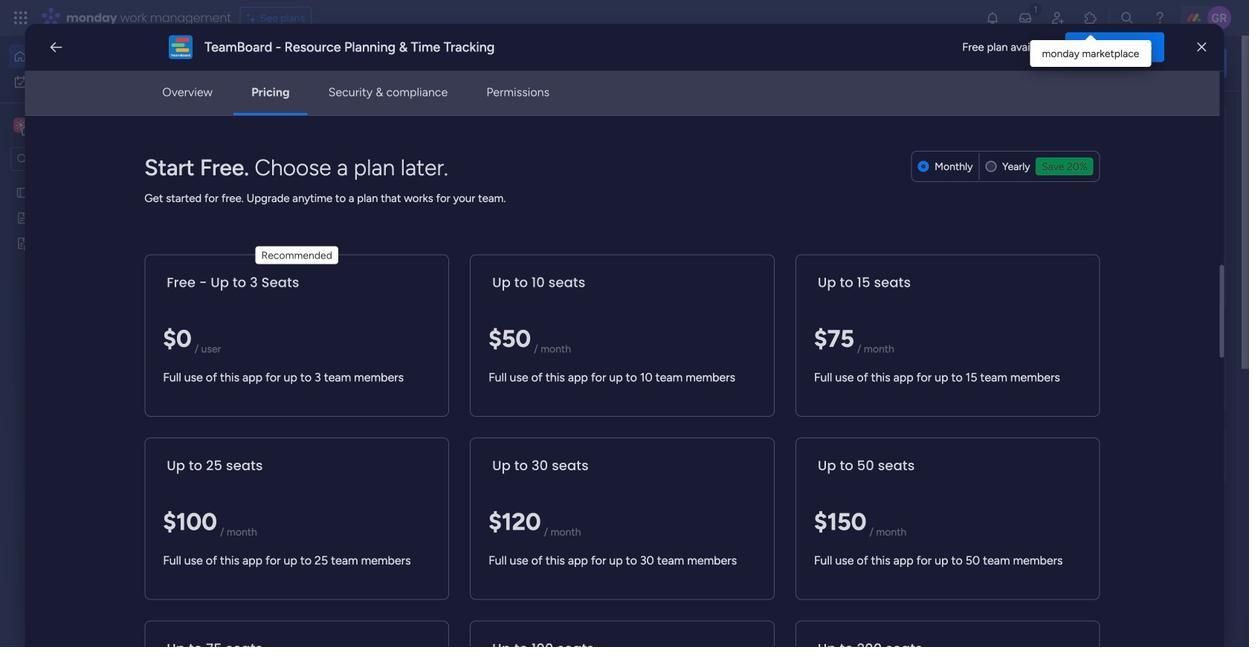 Task type: describe. For each thing, give the bounding box(es) containing it.
public board image
[[16, 186, 30, 200]]

component image
[[492, 502, 505, 515]]

1 image
[[1029, 1, 1043, 17]]

notifications image
[[985, 10, 1000, 25]]

see plans image
[[247, 9, 260, 26]]

public board image
[[16, 211, 30, 226]]

private board image
[[16, 237, 30, 251]]

0 vertical spatial option
[[9, 45, 181, 68]]

workspace selection element
[[10, 99, 128, 151]]

greg robinson image
[[1208, 6, 1232, 30]]

1 vertical spatial option
[[0, 180, 190, 183]]

quick search results list box
[[230, 346, 968, 648]]



Task type: vqa. For each thing, say whether or not it's contained in the screenshot.
Greg Robinson Icon
yes



Task type: locate. For each thing, give the bounding box(es) containing it.
application logo image
[[169, 35, 193, 59]]

option up workspace selection element at the left top
[[9, 45, 181, 68]]

heading
[[735, 176, 950, 208]]

remove from favorites image
[[441, 479, 456, 493]]

templates image image
[[1017, 112, 1214, 215]]

close image
[[944, 170, 956, 181]]

invite members image
[[1051, 10, 1066, 25]]

v2 bolt switch image
[[1132, 55, 1141, 72]]

help image
[[1153, 10, 1168, 25]]

dapulse x slim image
[[1198, 38, 1207, 56]]

getting started element
[[1004, 355, 1227, 415]]

monday marketplace image
[[1084, 10, 1098, 25]]

v2 user feedback image
[[1016, 55, 1027, 72]]

search everything image
[[1120, 10, 1135, 25]]

update feed image
[[1018, 10, 1033, 25]]

list box
[[0, 178, 190, 457]]

option down workspace selection element at the left top
[[0, 180, 190, 183]]

option
[[9, 45, 181, 68], [0, 180, 190, 183]]

select product image
[[13, 10, 28, 25]]



